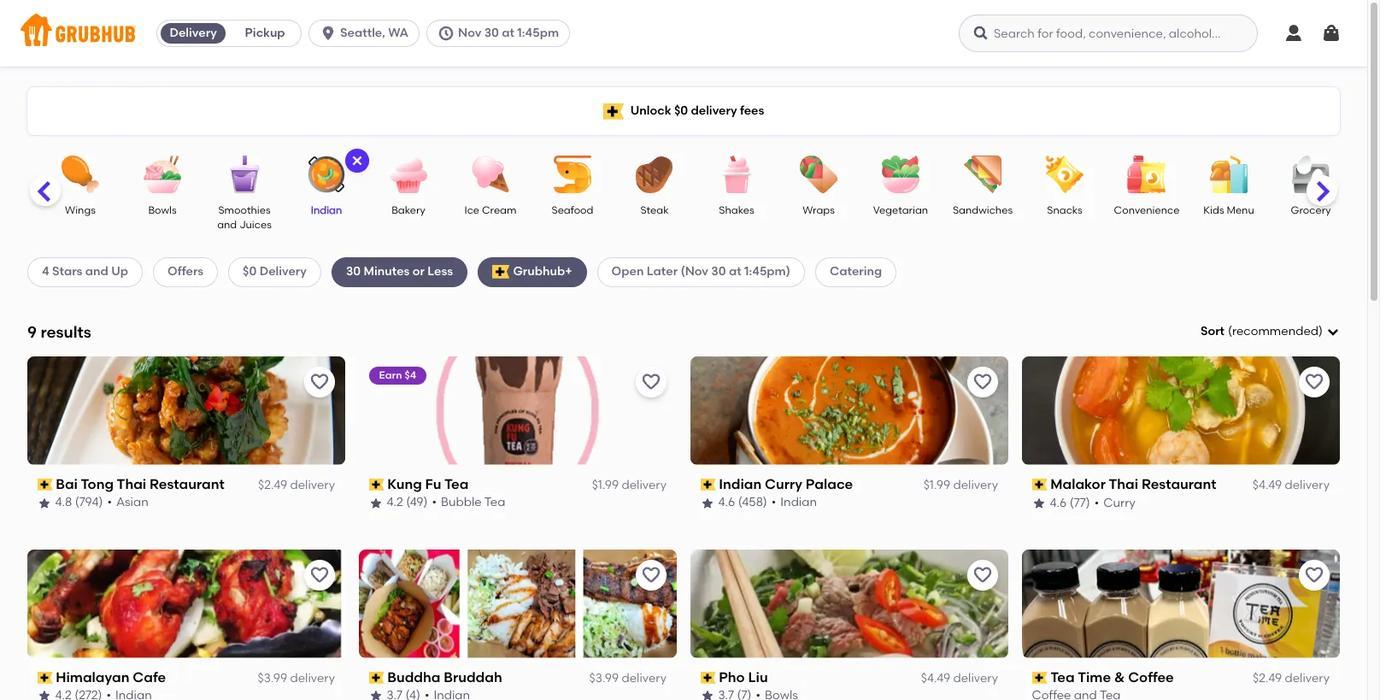 Task type: vqa. For each thing, say whether or not it's contained in the screenshot.


Task type: describe. For each thing, give the bounding box(es) containing it.
star icon image for bai tong thai restaurant
[[38, 496, 51, 510]]

asian
[[117, 495, 149, 510]]

ice cream image
[[461, 156, 521, 193]]

bai tong thai restaurant logo image
[[27, 356, 345, 465]]

malakor thai restaurant logo image
[[1022, 356, 1340, 465]]

convenience image
[[1117, 156, 1177, 193]]

$2.49 for tea time & coffee
[[1253, 671, 1282, 686]]

main navigation navigation
[[0, 0, 1368, 67]]

(794)
[[75, 495, 103, 510]]

4 stars and up
[[42, 264, 128, 279]]

pickup
[[245, 26, 285, 40]]

1 vertical spatial at
[[729, 264, 742, 279]]

4.6 for malakor thai restaurant
[[1051, 495, 1068, 510]]

save this restaurant button for bai tong thai restaurant
[[304, 367, 335, 397]]

$4.49 for malakor thai restaurant
[[1253, 478, 1282, 492]]

1:45pm)
[[745, 264, 791, 279]]

offers
[[168, 264, 204, 279]]

tea for • bubble tea
[[485, 495, 506, 510]]

at inside button
[[502, 26, 515, 40]]

save this restaurant button for indian curry palace
[[968, 367, 999, 397]]

open
[[612, 264, 644, 279]]

1:45pm
[[517, 26, 559, 40]]

nov
[[458, 26, 482, 40]]

4.6 for indian curry palace
[[719, 495, 736, 510]]

tea time & coffee
[[1051, 669, 1175, 685]]

open later (nov 30 at 1:45pm)
[[612, 264, 791, 279]]

Search for food, convenience, alcohol... search field
[[959, 15, 1258, 52]]

star icon image for kung fu tea
[[369, 496, 383, 510]]

$4
[[405, 369, 417, 381]]

subscription pass image for indian curry palace
[[701, 479, 716, 491]]

fees
[[740, 103, 765, 118]]

himalayan
[[56, 669, 130, 685]]

himalayan cafe logo image
[[27, 549, 345, 658]]

pho
[[720, 669, 746, 685]]

delivery inside button
[[170, 26, 217, 40]]

soup image
[[0, 156, 28, 193]]

delivery for bai tong thai restaurant
[[290, 478, 335, 492]]

subscription pass image for bai tong thai restaurant
[[38, 479, 53, 491]]

30 minutes or less
[[346, 264, 453, 279]]

$2.49 for bai tong thai restaurant
[[258, 478, 287, 492]]

tea time & coffee logo image
[[1022, 549, 1340, 658]]

stars
[[52, 264, 82, 279]]

coffee
[[1129, 669, 1175, 685]]

nov 30 at 1:45pm button
[[427, 20, 577, 47]]

buddha bruddah logo image
[[359, 549, 677, 658]]

later
[[647, 264, 678, 279]]

less
[[428, 264, 453, 279]]

2 restaurant from the left
[[1142, 476, 1217, 492]]

$4.49 delivery for pho liu
[[921, 671, 999, 686]]

delivery for himalayan cafe
[[290, 671, 335, 686]]

kung
[[388, 476, 423, 492]]

nov 30 at 1:45pm
[[458, 26, 559, 40]]

9 results
[[27, 322, 91, 342]]

(
[[1228, 324, 1233, 339]]

• for thai
[[1095, 495, 1100, 510]]

1 restaurant from the left
[[150, 476, 225, 492]]

• for fu
[[433, 495, 437, 510]]

save this restaurant image for buddha bruddah
[[641, 565, 662, 585]]

1 horizontal spatial svg image
[[1284, 23, 1305, 44]]

smoothies
[[218, 204, 271, 216]]

palace
[[806, 476, 854, 492]]

bai
[[56, 476, 78, 492]]

$4.49 delivery for malakor thai restaurant
[[1253, 478, 1330, 492]]

bai tong thai restaurant
[[56, 476, 225, 492]]

cream
[[482, 204, 517, 216]]

delivery button
[[157, 20, 229, 47]]

4.2
[[387, 495, 404, 510]]

kung fu tea logo image
[[359, 356, 677, 465]]

cafe
[[133, 669, 166, 685]]

kids menu
[[1204, 204, 1255, 216]]

unlock
[[631, 103, 672, 118]]

menu
[[1227, 204, 1255, 216]]

kids menu image
[[1199, 156, 1259, 193]]

grubhub plus flag logo image for unlock $0 delivery fees
[[603, 103, 624, 119]]

indian image
[[297, 156, 356, 193]]

seafood
[[552, 204, 594, 216]]

subscription pass image for pho liu
[[701, 672, 716, 684]]

4.6 (77)
[[1051, 495, 1091, 510]]

subscription pass image for tea time & coffee
[[1033, 672, 1048, 684]]

indian curry palace
[[720, 476, 854, 492]]

earn
[[380, 369, 403, 381]]

liu
[[749, 669, 769, 685]]

subscription pass image for himalayan cafe
[[38, 672, 53, 684]]

wings
[[65, 204, 96, 216]]

steak image
[[625, 156, 685, 193]]

minutes
[[364, 264, 410, 279]]

subscription pass image for kung fu tea
[[369, 479, 384, 491]]

delivery for malakor thai restaurant
[[1285, 478, 1330, 492]]

$4.49 for pho liu
[[921, 671, 951, 686]]

delivery for kung fu tea
[[622, 478, 667, 492]]

results
[[41, 322, 91, 342]]

$1.99 for tea
[[592, 478, 619, 492]]

pickup button
[[229, 20, 301, 47]]

and inside smoothies and juices
[[217, 219, 237, 231]]

subscription pass image for buddha bruddah
[[369, 672, 384, 684]]

seattle, wa button
[[309, 20, 427, 47]]

smoothies and juices
[[217, 204, 272, 231]]

seattle,
[[340, 26, 385, 40]]

vegetarian
[[874, 204, 929, 216]]

save this restaurant button for tea time & coffee
[[1299, 560, 1330, 590]]

30 inside button
[[484, 26, 499, 40]]

bakery image
[[379, 156, 439, 193]]

save this restaurant image for pho liu
[[973, 565, 993, 585]]

save this restaurant button for buddha bruddah
[[636, 560, 667, 590]]

sort ( recommended )
[[1201, 324, 1323, 339]]

wraps image
[[789, 156, 849, 193]]

wings image
[[50, 156, 110, 193]]

(77)
[[1070, 495, 1091, 510]]

9
[[27, 322, 37, 342]]

• for curry
[[772, 495, 777, 510]]

4.8 (794)
[[56, 495, 103, 510]]

• curry
[[1095, 495, 1136, 510]]

star icon image for buddha bruddah
[[369, 689, 383, 700]]

1 thai from the left
[[117, 476, 147, 492]]

indian curry palace logo image
[[691, 356, 1009, 465]]

save this restaurant image for thai
[[309, 372, 330, 392]]

• indian
[[772, 495, 818, 510]]

none field containing sort
[[1201, 323, 1340, 341]]



Task type: locate. For each thing, give the bounding box(es) containing it.
$1.99
[[592, 478, 619, 492], [924, 478, 951, 492]]

4.6 left (458)
[[719, 495, 736, 510]]

earn $4
[[380, 369, 417, 381]]

and left up
[[85, 264, 108, 279]]

0 vertical spatial $2.49
[[258, 478, 287, 492]]

grubhub plus flag logo image for grubhub+
[[493, 265, 510, 279]]

0 horizontal spatial curry
[[766, 476, 803, 492]]

$1.99 delivery for indian curry palace
[[924, 478, 999, 492]]

indian
[[311, 204, 342, 216], [720, 476, 762, 492], [781, 495, 818, 510]]

restaurant down the malakor thai restaurant logo
[[1142, 476, 1217, 492]]

svg image
[[1284, 23, 1305, 44], [1322, 23, 1342, 44], [351, 154, 364, 168]]

bruddah
[[444, 669, 503, 685]]

$3.99 for cafe
[[258, 671, 287, 686]]

subscription pass image left "time"
[[1033, 672, 1048, 684]]

save this restaurant button for pho liu
[[968, 560, 999, 590]]

fu
[[426, 476, 442, 492]]

0 horizontal spatial grubhub plus flag logo image
[[493, 265, 510, 279]]

2 horizontal spatial indian
[[781, 495, 818, 510]]

tea left "time"
[[1051, 669, 1076, 685]]

1 vertical spatial delivery
[[260, 264, 307, 279]]

sort
[[1201, 324, 1225, 339]]

$0 right the unlock at the top left
[[674, 103, 688, 118]]

0 horizontal spatial thai
[[117, 476, 147, 492]]

star icon image
[[38, 496, 51, 510], [369, 496, 383, 510], [701, 496, 715, 510], [1033, 496, 1046, 510], [38, 689, 51, 700], [369, 689, 383, 700], [701, 689, 715, 700]]

ice
[[465, 204, 480, 216]]

0 vertical spatial $4.49 delivery
[[1253, 478, 1330, 492]]

0 vertical spatial indian
[[311, 204, 342, 216]]

2 horizontal spatial tea
[[1051, 669, 1076, 685]]

tong
[[81, 476, 114, 492]]

0 horizontal spatial at
[[502, 26, 515, 40]]

grocery
[[1291, 204, 1331, 216]]

$2.49 delivery for tea time & coffee
[[1253, 671, 1330, 686]]

$3.99 delivery for buddha bruddah
[[590, 671, 667, 686]]

grubhub plus flag logo image left the 'grubhub+'
[[493, 265, 510, 279]]

time
[[1079, 669, 1112, 685]]

$4.49 delivery
[[1253, 478, 1330, 492], [921, 671, 999, 686]]

pho liu
[[720, 669, 769, 685]]

delivery
[[170, 26, 217, 40], [260, 264, 307, 279]]

$3.99 delivery for himalayan cafe
[[258, 671, 335, 686]]

thai up asian
[[117, 476, 147, 492]]

kids
[[1204, 204, 1225, 216]]

shakes
[[719, 204, 755, 216]]

subscription pass image for malakor thai restaurant
[[1033, 479, 1048, 491]]

save this restaurant button for himalayan cafe
[[304, 560, 335, 590]]

1 horizontal spatial $2.49 delivery
[[1253, 671, 1330, 686]]

1 horizontal spatial $1.99 delivery
[[924, 478, 999, 492]]

0 horizontal spatial svg image
[[351, 154, 364, 168]]

seattle, wa
[[340, 26, 409, 40]]

0 horizontal spatial $3.99
[[258, 671, 287, 686]]

subscription pass image
[[38, 479, 53, 491], [701, 479, 716, 491], [1033, 479, 1048, 491], [38, 672, 53, 684], [701, 672, 716, 684]]

tea
[[445, 476, 469, 492], [485, 495, 506, 510], [1051, 669, 1076, 685]]

subscription pass image left pho at the right of page
[[701, 672, 716, 684]]

•
[[108, 495, 112, 510], [433, 495, 437, 510], [772, 495, 777, 510], [1095, 495, 1100, 510]]

curry up • indian
[[766, 476, 803, 492]]

2 $1.99 delivery from the left
[[924, 478, 999, 492]]

1 horizontal spatial restaurant
[[1142, 476, 1217, 492]]

1 horizontal spatial $1.99
[[924, 478, 951, 492]]

4.6 (458)
[[719, 495, 768, 510]]

tea for kung fu tea
[[445, 476, 469, 492]]

1 horizontal spatial $4.49 delivery
[[1253, 478, 1330, 492]]

• right (458)
[[772, 495, 777, 510]]

1 vertical spatial $4.49
[[921, 671, 951, 686]]

1 vertical spatial $2.49
[[1253, 671, 1282, 686]]

bakery
[[392, 204, 426, 216]]

0 horizontal spatial and
[[85, 264, 108, 279]]

0 vertical spatial delivery
[[170, 26, 217, 40]]

at left 1:45pm at left top
[[502, 26, 515, 40]]

0 horizontal spatial $1.99 delivery
[[592, 478, 667, 492]]

0 horizontal spatial $4.49
[[921, 671, 951, 686]]

2 $1.99 from the left
[[924, 478, 951, 492]]

1 vertical spatial tea
[[485, 495, 506, 510]]

bowls image
[[133, 156, 192, 193]]

kung fu tea
[[388, 476, 469, 492]]

svg image inside seattle, wa button
[[320, 25, 337, 42]]

1 vertical spatial $4.49 delivery
[[921, 671, 999, 686]]

smoothies and juices image
[[215, 156, 274, 193]]

$1.99 delivery for kung fu tea
[[592, 478, 667, 492]]

1 horizontal spatial 4.6
[[1051, 495, 1068, 510]]

$2.49
[[258, 478, 287, 492], [1253, 671, 1282, 686]]

juices
[[239, 219, 272, 231]]

2 vertical spatial indian
[[781, 495, 818, 510]]

convenience
[[1114, 204, 1180, 216]]

0 vertical spatial tea
[[445, 476, 469, 492]]

1 horizontal spatial 30
[[484, 26, 499, 40]]

thai up • curry
[[1110, 476, 1139, 492]]

snacks
[[1047, 204, 1083, 216]]

save this restaurant image
[[309, 372, 330, 392], [641, 372, 662, 392], [973, 372, 993, 392], [309, 565, 330, 585], [1305, 565, 1325, 585]]

1 vertical spatial and
[[85, 264, 108, 279]]

save this restaurant image for palace
[[973, 372, 993, 392]]

grocery image
[[1281, 156, 1341, 193]]

4.2 (49)
[[387, 495, 428, 510]]

&
[[1115, 669, 1126, 685]]

2 horizontal spatial svg image
[[1322, 23, 1342, 44]]

2 $3.99 from the left
[[590, 671, 619, 686]]

0 horizontal spatial $1.99
[[592, 478, 619, 492]]

2 $3.99 delivery from the left
[[590, 671, 667, 686]]

delivery down juices
[[260, 264, 307, 279]]

1 vertical spatial $0
[[243, 264, 257, 279]]

subscription pass image
[[369, 479, 384, 491], [369, 672, 384, 684], [1033, 672, 1048, 684]]

1 vertical spatial curry
[[1104, 495, 1136, 510]]

0 horizontal spatial 30
[[346, 264, 361, 279]]

• asian
[[108, 495, 149, 510]]

thai
[[117, 476, 147, 492], [1110, 476, 1139, 492]]

1 $1.99 from the left
[[592, 478, 619, 492]]

0 vertical spatial grubhub plus flag logo image
[[603, 103, 624, 119]]

tea right bubble
[[485, 495, 506, 510]]

and
[[217, 219, 237, 231], [85, 264, 108, 279]]

1 $3.99 from the left
[[258, 671, 287, 686]]

4.8
[[56, 495, 73, 510]]

star icon image for pho liu
[[701, 689, 715, 700]]

0 horizontal spatial 4.6
[[719, 495, 736, 510]]

recommended
[[1233, 324, 1319, 339]]

and down smoothies
[[217, 219, 237, 231]]

1 horizontal spatial and
[[217, 219, 237, 231]]

3 • from the left
[[772, 495, 777, 510]]

grubhub+
[[513, 264, 572, 279]]

1 vertical spatial grubhub plus flag logo image
[[493, 265, 510, 279]]

0 horizontal spatial $2.49 delivery
[[258, 478, 335, 492]]

0 horizontal spatial delivery
[[170, 26, 217, 40]]

1 horizontal spatial tea
[[485, 495, 506, 510]]

None field
[[1201, 323, 1340, 341]]

grubhub plus flag logo image
[[603, 103, 624, 119], [493, 265, 510, 279]]

30 right nov
[[484, 26, 499, 40]]

indian for indian
[[311, 204, 342, 216]]

wraps
[[803, 204, 835, 216]]

$3.99 delivery
[[258, 671, 335, 686], [590, 671, 667, 686]]

subscription pass image left bai
[[38, 479, 53, 491]]

(nov
[[681, 264, 709, 279]]

subscription pass image left buddha
[[369, 672, 384, 684]]

star icon image for himalayan cafe
[[38, 689, 51, 700]]

(49)
[[407, 495, 428, 510]]

2 4.6 from the left
[[1051, 495, 1068, 510]]

sandwiches
[[953, 204, 1013, 216]]

0 horizontal spatial restaurant
[[150, 476, 225, 492]]

save this restaurant image for &
[[1305, 565, 1325, 585]]

2 horizontal spatial save this restaurant image
[[1305, 372, 1325, 392]]

snacks image
[[1035, 156, 1095, 193]]

bowls
[[148, 204, 177, 216]]

up
[[111, 264, 128, 279]]

4
[[42, 264, 49, 279]]

$0 down juices
[[243, 264, 257, 279]]

delivery for indian curry palace
[[954, 478, 999, 492]]

4 • from the left
[[1095, 495, 1100, 510]]

)
[[1319, 324, 1323, 339]]

0 horizontal spatial $3.99 delivery
[[258, 671, 335, 686]]

1 vertical spatial $2.49 delivery
[[1253, 671, 1330, 686]]

steak
[[641, 204, 669, 216]]

at left 1:45pm)
[[729, 264, 742, 279]]

save this restaurant image for malakor thai restaurant
[[1305, 372, 1325, 392]]

subscription pass image left kung
[[369, 479, 384, 491]]

save this restaurant image
[[1305, 372, 1325, 392], [641, 565, 662, 585], [973, 565, 993, 585]]

1 horizontal spatial at
[[729, 264, 742, 279]]

2 horizontal spatial 30
[[712, 264, 726, 279]]

• bubble tea
[[433, 495, 506, 510]]

indian down indian image
[[311, 204, 342, 216]]

(458)
[[739, 495, 768, 510]]

1 horizontal spatial $3.99 delivery
[[590, 671, 667, 686]]

0 vertical spatial at
[[502, 26, 515, 40]]

save this restaurant button for malakor thai restaurant
[[1299, 367, 1330, 397]]

$1.99 for palace
[[924, 478, 951, 492]]

curry down malakor thai restaurant
[[1104, 495, 1136, 510]]

30 left minutes
[[346, 264, 361, 279]]

$4.49
[[1253, 478, 1282, 492], [921, 671, 951, 686]]

1 horizontal spatial delivery
[[260, 264, 307, 279]]

1 • from the left
[[108, 495, 112, 510]]

catering
[[830, 264, 882, 279]]

ice cream
[[465, 204, 517, 216]]

restaurant down the bai tong thai restaurant logo
[[150, 476, 225, 492]]

bubble
[[442, 495, 482, 510]]

1 horizontal spatial $0
[[674, 103, 688, 118]]

or
[[413, 264, 425, 279]]

1 $3.99 delivery from the left
[[258, 671, 335, 686]]

buddha
[[388, 669, 441, 685]]

$3.99 for bruddah
[[590, 671, 619, 686]]

2 vertical spatial tea
[[1051, 669, 1076, 685]]

shakes image
[[707, 156, 767, 193]]

grubhub plus flag logo image left the unlock at the top left
[[603, 103, 624, 119]]

malakor
[[1051, 476, 1107, 492]]

• for tong
[[108, 495, 112, 510]]

at
[[502, 26, 515, 40], [729, 264, 742, 279]]

delivery for pho liu
[[954, 671, 999, 686]]

$3.99
[[258, 671, 287, 686], [590, 671, 619, 686]]

indian up 4.6 (458)
[[720, 476, 762, 492]]

wa
[[388, 26, 409, 40]]

• right (794)
[[108, 495, 112, 510]]

indian for indian curry palace
[[720, 476, 762, 492]]

• right '(49)'
[[433, 495, 437, 510]]

$0 delivery
[[243, 264, 307, 279]]

2 • from the left
[[433, 495, 437, 510]]

2 thai from the left
[[1110, 476, 1139, 492]]

0 vertical spatial $4.49
[[1253, 478, 1282, 492]]

tea up bubble
[[445, 476, 469, 492]]

indian down indian curry palace
[[781, 495, 818, 510]]

$2.49 delivery for bai tong thai restaurant
[[258, 478, 335, 492]]

svg image inside nov 30 at 1:45pm button
[[438, 25, 455, 42]]

unlock $0 delivery fees
[[631, 103, 765, 118]]

1 horizontal spatial $4.49
[[1253, 478, 1282, 492]]

curry for indian
[[766, 476, 803, 492]]

malakor thai restaurant
[[1051, 476, 1217, 492]]

star icon image for malakor thai restaurant
[[1033, 496, 1046, 510]]

1 horizontal spatial $3.99
[[590, 671, 619, 686]]

0 horizontal spatial indian
[[311, 204, 342, 216]]

1 horizontal spatial $2.49
[[1253, 671, 1282, 686]]

curry for •
[[1104, 495, 1136, 510]]

1 vertical spatial indian
[[720, 476, 762, 492]]

1 horizontal spatial indian
[[720, 476, 762, 492]]

sandwiches image
[[953, 156, 1013, 193]]

1 $1.99 delivery from the left
[[592, 478, 667, 492]]

30
[[484, 26, 499, 40], [346, 264, 361, 279], [712, 264, 726, 279]]

30 right (nov
[[712, 264, 726, 279]]

delivery left pickup
[[170, 26, 217, 40]]

0 horizontal spatial $2.49
[[258, 478, 287, 492]]

0 vertical spatial $0
[[674, 103, 688, 118]]

star icon image for indian curry palace
[[701, 496, 715, 510]]

$0
[[674, 103, 688, 118], [243, 264, 257, 279]]

1 horizontal spatial save this restaurant image
[[973, 565, 993, 585]]

4.6
[[719, 495, 736, 510], [1051, 495, 1068, 510]]

0 horizontal spatial save this restaurant image
[[641, 565, 662, 585]]

0 horizontal spatial tea
[[445, 476, 469, 492]]

1 horizontal spatial grubhub plus flag logo image
[[603, 103, 624, 119]]

$1.99 delivery
[[592, 478, 667, 492], [924, 478, 999, 492]]

pho liu logo image
[[691, 549, 1009, 658]]

0 horizontal spatial $4.49 delivery
[[921, 671, 999, 686]]

subscription pass image left malakor
[[1033, 479, 1048, 491]]

1 horizontal spatial curry
[[1104, 495, 1136, 510]]

4.6 left (77)
[[1051, 495, 1068, 510]]

1 horizontal spatial thai
[[1110, 476, 1139, 492]]

buddha bruddah
[[388, 669, 503, 685]]

subscription pass image left indian curry palace
[[701, 479, 716, 491]]

0 vertical spatial and
[[217, 219, 237, 231]]

save this restaurant button
[[304, 367, 335, 397], [636, 367, 667, 397], [968, 367, 999, 397], [1299, 367, 1330, 397], [304, 560, 335, 590], [636, 560, 667, 590], [968, 560, 999, 590], [1299, 560, 1330, 590]]

delivery for buddha bruddah
[[622, 671, 667, 686]]

delivery
[[691, 103, 737, 118], [290, 478, 335, 492], [622, 478, 667, 492], [954, 478, 999, 492], [1285, 478, 1330, 492], [290, 671, 335, 686], [622, 671, 667, 686], [954, 671, 999, 686], [1285, 671, 1330, 686]]

delivery for tea time & coffee
[[1285, 671, 1330, 686]]

0 vertical spatial $2.49 delivery
[[258, 478, 335, 492]]

0 vertical spatial curry
[[766, 476, 803, 492]]

seafood image
[[543, 156, 603, 193]]

vegetarian image
[[871, 156, 931, 193]]

subscription pass image left himalayan
[[38, 672, 53, 684]]

0 horizontal spatial $0
[[243, 264, 257, 279]]

svg image
[[320, 25, 337, 42], [438, 25, 455, 42], [973, 25, 990, 42], [1327, 325, 1340, 339]]

• right (77)
[[1095, 495, 1100, 510]]

1 4.6 from the left
[[719, 495, 736, 510]]



